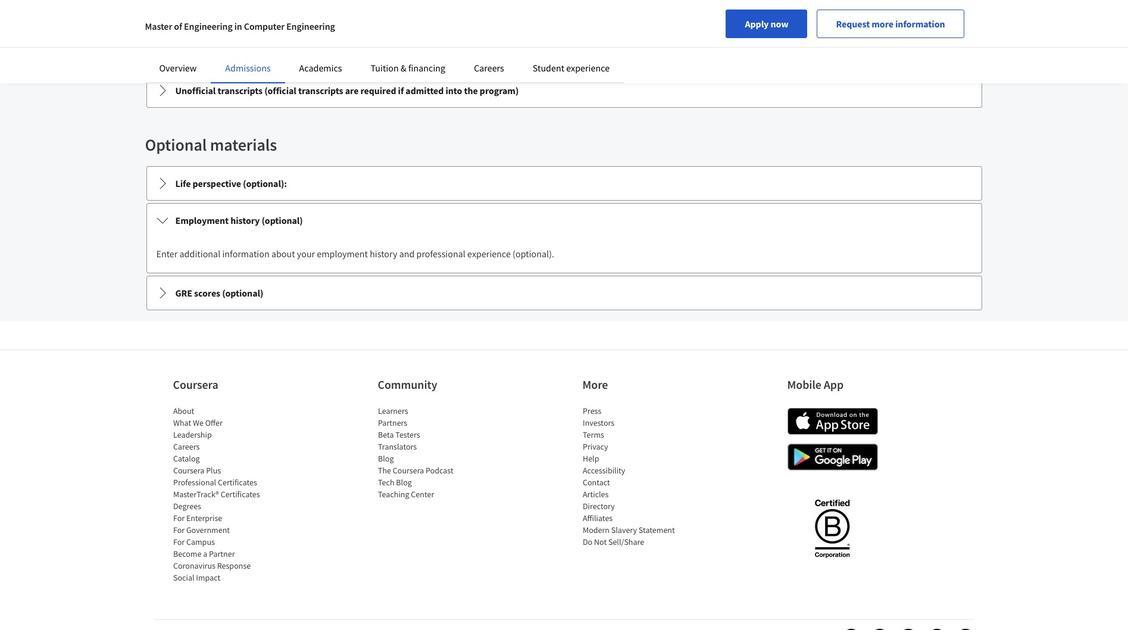 Task type: locate. For each thing, give the bounding box(es) containing it.
degrees link
[[173, 501, 201, 512]]

partners
[[378, 417, 407, 428]]

information inside request more information button
[[896, 18, 945, 30]]

1 vertical spatial careers
[[173, 441, 199, 452]]

0 vertical spatial careers
[[474, 62, 504, 74]]

press investors terms privacy help accessibility contact articles directory affiliates modern slavery statement do not sell/share
[[583, 406, 675, 547]]

translators link
[[378, 441, 417, 452]]

professional
[[417, 248, 466, 260]]

information right more
[[896, 18, 945, 30]]

admitted
[[406, 85, 444, 96]]

history left and
[[370, 248, 397, 260]]

articles link
[[583, 489, 609, 500]]

(optional) for gre scores (optional)
[[222, 287, 263, 299]]

coursera plus link
[[173, 465, 221, 476]]

coursera for about what we offer leadership careers catalog coursera plus professional certificates mastertrack® certificates degrees for enterprise for government for campus become a partner coronavirus response social impact
[[173, 465, 204, 476]]

1 horizontal spatial list
[[378, 405, 479, 500]]

0 vertical spatial (optional)
[[262, 214, 303, 226]]

of
[[174, 20, 182, 32]]

affiliates link
[[583, 513, 613, 523]]

1 horizontal spatial engineering
[[286, 20, 335, 32]]

for down degrees
[[173, 513, 184, 523]]

0 horizontal spatial information
[[222, 248, 270, 260]]

information down employment history (optional)
[[222, 248, 270, 260]]

coronavirus
[[173, 560, 215, 571]]

request more information
[[836, 18, 945, 30]]

1 vertical spatial certificates
[[220, 489, 260, 500]]

0 vertical spatial history
[[231, 214, 260, 226]]

1 vertical spatial (optional)
[[222, 287, 263, 299]]

information for additional
[[222, 248, 270, 260]]

professional certificates link
[[173, 477, 257, 488]]

1 list from the left
[[173, 405, 274, 584]]

2 horizontal spatial list
[[583, 405, 684, 548]]

(optional) inside dropdown button
[[222, 287, 263, 299]]

into
[[446, 85, 462, 96]]

(optional)
[[262, 214, 303, 226], [222, 287, 263, 299]]

0 horizontal spatial careers link
[[173, 441, 199, 452]]

social
[[173, 572, 194, 583]]

1 horizontal spatial careers
[[474, 62, 504, 74]]

slavery
[[611, 525, 637, 535]]

list
[[173, 405, 274, 584], [378, 405, 479, 500], [583, 405, 684, 548]]

coursera facebook image
[[843, 629, 860, 630]]

coursera up tech blog link
[[393, 465, 424, 476]]

1 vertical spatial history
[[370, 248, 397, 260]]

1 vertical spatial for
[[173, 525, 184, 535]]

(optional).
[[513, 248, 554, 260]]

history down life perspective (optional):
[[231, 214, 260, 226]]

overview link
[[159, 62, 197, 74]]

gre scores (optional) button
[[147, 276, 982, 310]]

coursera up about link
[[173, 377, 218, 392]]

for government link
[[173, 525, 230, 535]]

1 vertical spatial blog
[[396, 477, 412, 488]]

modern slavery statement link
[[583, 525, 675, 535]]

0 horizontal spatial transcripts
[[218, 85, 263, 96]]

coursera inside learners partners beta testers translators blog the coursera podcast tech blog teaching center
[[393, 465, 424, 476]]

impact
[[196, 572, 220, 583]]

careers link up catalog link
[[173, 441, 199, 452]]

careers up program)
[[474, 62, 504, 74]]

coursera inside about what we offer leadership careers catalog coursera plus professional certificates mastertrack® certificates degrees for enterprise for government for campus become a partner coronavirus response social impact
[[173, 465, 204, 476]]

blog up the
[[378, 453, 394, 464]]

financing
[[408, 62, 446, 74]]

become a partner link
[[173, 548, 235, 559]]

0 vertical spatial for
[[173, 513, 184, 523]]

transcripts
[[218, 85, 263, 96], [298, 85, 343, 96]]

list for more
[[583, 405, 684, 548]]

0 horizontal spatial list
[[173, 405, 274, 584]]

statement
[[639, 525, 675, 535]]

(optional) up about
[[262, 214, 303, 226]]

mobile
[[788, 377, 822, 392]]

2 vertical spatial for
[[173, 537, 184, 547]]

1 vertical spatial experience
[[467, 248, 511, 260]]

for up become
[[173, 537, 184, 547]]

experience
[[566, 62, 610, 74], [467, 248, 511, 260]]

careers up catalog link
[[173, 441, 199, 452]]

1 transcripts from the left
[[218, 85, 263, 96]]

leadership
[[173, 429, 211, 440]]

1 vertical spatial information
[[222, 248, 270, 260]]

engineering up academics
[[286, 20, 335, 32]]

logo of certified b corporation image
[[808, 492, 857, 564]]

history
[[231, 214, 260, 226], [370, 248, 397, 260]]

admissions
[[225, 62, 271, 74]]

blog up teaching center link
[[396, 477, 412, 488]]

teaching
[[378, 489, 409, 500]]

3 list from the left
[[583, 405, 684, 548]]

do
[[583, 537, 592, 547]]

list containing press
[[583, 405, 684, 548]]

(optional) inside dropdown button
[[262, 214, 303, 226]]

teaching center link
[[378, 489, 434, 500]]

degrees
[[173, 501, 201, 512]]

for up for campus link
[[173, 525, 184, 535]]

1 horizontal spatial transcripts
[[298, 85, 343, 96]]

master
[[145, 20, 172, 32]]

terms
[[583, 429, 604, 440]]

coursera down catalog link
[[173, 465, 204, 476]]

tech blog link
[[378, 477, 412, 488]]

catalog link
[[173, 453, 200, 464]]

tuition
[[371, 62, 399, 74]]

0 horizontal spatial careers
[[173, 441, 199, 452]]

0 vertical spatial information
[[896, 18, 945, 30]]

1 for from the top
[[173, 513, 184, 523]]

do not sell/share link
[[583, 537, 644, 547]]

campus
[[186, 537, 215, 547]]

not
[[594, 537, 607, 547]]

1 engineering from the left
[[184, 20, 233, 32]]

0 vertical spatial careers link
[[474, 62, 504, 74]]

1 horizontal spatial experience
[[566, 62, 610, 74]]

testers
[[395, 429, 420, 440]]

0 horizontal spatial engineering
[[184, 20, 233, 32]]

your
[[297, 248, 315, 260]]

student experience link
[[533, 62, 610, 74]]

list containing about
[[173, 405, 274, 584]]

transcripts down admissions
[[218, 85, 263, 96]]

unofficial transcripts (official transcripts are required if admitted into the program) button
[[147, 74, 982, 107]]

0 horizontal spatial history
[[231, 214, 260, 226]]

what we offer link
[[173, 417, 222, 428]]

more
[[872, 18, 894, 30]]

transcripts down academics
[[298, 85, 343, 96]]

careers
[[474, 62, 504, 74], [173, 441, 199, 452]]

articles
[[583, 489, 609, 500]]

0 vertical spatial blog
[[378, 453, 394, 464]]

for enterprise link
[[173, 513, 222, 523]]

certificates up the mastertrack® certificates link
[[218, 477, 257, 488]]

employment
[[175, 214, 229, 226]]

2 engineering from the left
[[286, 20, 335, 32]]

(official
[[265, 85, 296, 96]]

terms link
[[583, 429, 604, 440]]

experience left (optional).
[[467, 248, 511, 260]]

1 horizontal spatial information
[[896, 18, 945, 30]]

2 list from the left
[[378, 405, 479, 500]]

more
[[583, 377, 608, 392]]

directory
[[583, 501, 615, 512]]

mobile app
[[788, 377, 844, 392]]

life
[[175, 177, 191, 189]]

coursera
[[173, 377, 218, 392], [173, 465, 204, 476], [393, 465, 424, 476]]

for
[[173, 513, 184, 523], [173, 525, 184, 535], [173, 537, 184, 547]]

list containing learners
[[378, 405, 479, 500]]

careers link
[[474, 62, 504, 74], [173, 441, 199, 452]]

experience right student
[[566, 62, 610, 74]]

engineering left in at the top left of page
[[184, 20, 233, 32]]

blog link
[[378, 453, 394, 464]]

(optional) right scores at the top
[[222, 287, 263, 299]]

blog
[[378, 453, 394, 464], [396, 477, 412, 488]]

certificates down professional certificates link on the bottom left of page
[[220, 489, 260, 500]]

coursera youtube image
[[929, 629, 945, 630]]

careers link up program)
[[474, 62, 504, 74]]

apply now
[[745, 18, 789, 30]]

center
[[411, 489, 434, 500]]

privacy link
[[583, 441, 608, 452]]



Task type: describe. For each thing, give the bounding box(es) containing it.
learners
[[378, 406, 408, 416]]

about
[[271, 248, 295, 260]]

coursera twitter image
[[900, 629, 917, 630]]

computer
[[244, 20, 285, 32]]

privacy
[[583, 441, 608, 452]]

modern
[[583, 525, 609, 535]]

response
[[217, 560, 251, 571]]

government
[[186, 525, 230, 535]]

0 horizontal spatial experience
[[467, 248, 511, 260]]

required
[[361, 85, 396, 96]]

for campus link
[[173, 537, 215, 547]]

enter
[[156, 248, 178, 260]]

request more information button
[[817, 10, 964, 38]]

and
[[399, 248, 415, 260]]

directory link
[[583, 501, 615, 512]]

employment history (optional)
[[175, 214, 303, 226]]

3 for from the top
[[173, 537, 184, 547]]

enter additional information about your employment history and professional experience (optional).
[[156, 248, 554, 260]]

about link
[[173, 406, 194, 416]]

accessibility link
[[583, 465, 625, 476]]

employment
[[317, 248, 368, 260]]

coronavirus response link
[[173, 560, 251, 571]]

(optional) for employment history (optional)
[[262, 214, 303, 226]]

history inside dropdown button
[[231, 214, 260, 226]]

gre scores (optional)
[[175, 287, 263, 299]]

contact
[[583, 477, 610, 488]]

apply now button
[[726, 10, 808, 38]]

if
[[398, 85, 404, 96]]

1 horizontal spatial blog
[[396, 477, 412, 488]]

0 horizontal spatial blog
[[378, 453, 394, 464]]

scores
[[194, 287, 220, 299]]

in
[[234, 20, 242, 32]]

request
[[836, 18, 870, 30]]

program)
[[480, 85, 519, 96]]

gre
[[175, 287, 192, 299]]

get it on google play image
[[788, 444, 878, 470]]

1 horizontal spatial careers link
[[474, 62, 504, 74]]

what
[[173, 417, 191, 428]]

podcast
[[425, 465, 453, 476]]

offer
[[205, 417, 222, 428]]

additional
[[180, 248, 220, 260]]

student
[[533, 62, 565, 74]]

become
[[173, 548, 201, 559]]

partners link
[[378, 417, 407, 428]]

social impact link
[[173, 572, 220, 583]]

academics link
[[299, 62, 342, 74]]

are
[[345, 85, 359, 96]]

employment history (optional) button
[[147, 204, 982, 237]]

affiliates
[[583, 513, 613, 523]]

optional materials
[[145, 134, 277, 155]]

coursera linkedin image
[[871, 629, 888, 630]]

careers inside about what we offer leadership careers catalog coursera plus professional certificates mastertrack® certificates degrees for enterprise for government for campus become a partner coronavirus response social impact
[[173, 441, 199, 452]]

partner
[[209, 548, 235, 559]]

now
[[771, 18, 789, 30]]

list for coursera
[[173, 405, 274, 584]]

unofficial
[[175, 85, 216, 96]]

life perspective (optional):
[[175, 177, 287, 189]]

the coursera podcast link
[[378, 465, 453, 476]]

coursera instagram image
[[957, 629, 974, 630]]

accessibility
[[583, 465, 625, 476]]

download on the app store image
[[788, 408, 878, 435]]

apply
[[745, 18, 769, 30]]

optional
[[145, 134, 207, 155]]

student experience
[[533, 62, 610, 74]]

professional
[[173, 477, 216, 488]]

life perspective (optional): button
[[147, 167, 982, 200]]

1 horizontal spatial history
[[370, 248, 397, 260]]

plus
[[206, 465, 221, 476]]

learners link
[[378, 406, 408, 416]]

unofficial transcripts (official transcripts are required if admitted into the program)
[[175, 85, 519, 96]]

admissions link
[[225, 62, 271, 74]]

enterprise
[[186, 513, 222, 523]]

mastertrack® certificates link
[[173, 489, 260, 500]]

press link
[[583, 406, 601, 416]]

tuition & financing link
[[371, 62, 446, 74]]

master of engineering in computer engineering
[[145, 20, 335, 32]]

1 vertical spatial careers link
[[173, 441, 199, 452]]

2 for from the top
[[173, 525, 184, 535]]

coursera for learners partners beta testers translators blog the coursera podcast tech blog teaching center
[[393, 465, 424, 476]]

0 vertical spatial experience
[[566, 62, 610, 74]]

list for community
[[378, 405, 479, 500]]

mastertrack®
[[173, 489, 219, 500]]

beta testers link
[[378, 429, 420, 440]]

investors
[[583, 417, 614, 428]]

information for more
[[896, 18, 945, 30]]

the
[[464, 85, 478, 96]]

app
[[824, 377, 844, 392]]

0 vertical spatial certificates
[[218, 477, 257, 488]]

2 transcripts from the left
[[298, 85, 343, 96]]



Task type: vqa. For each thing, say whether or not it's contained in the screenshot.
Social Impact "link"
yes



